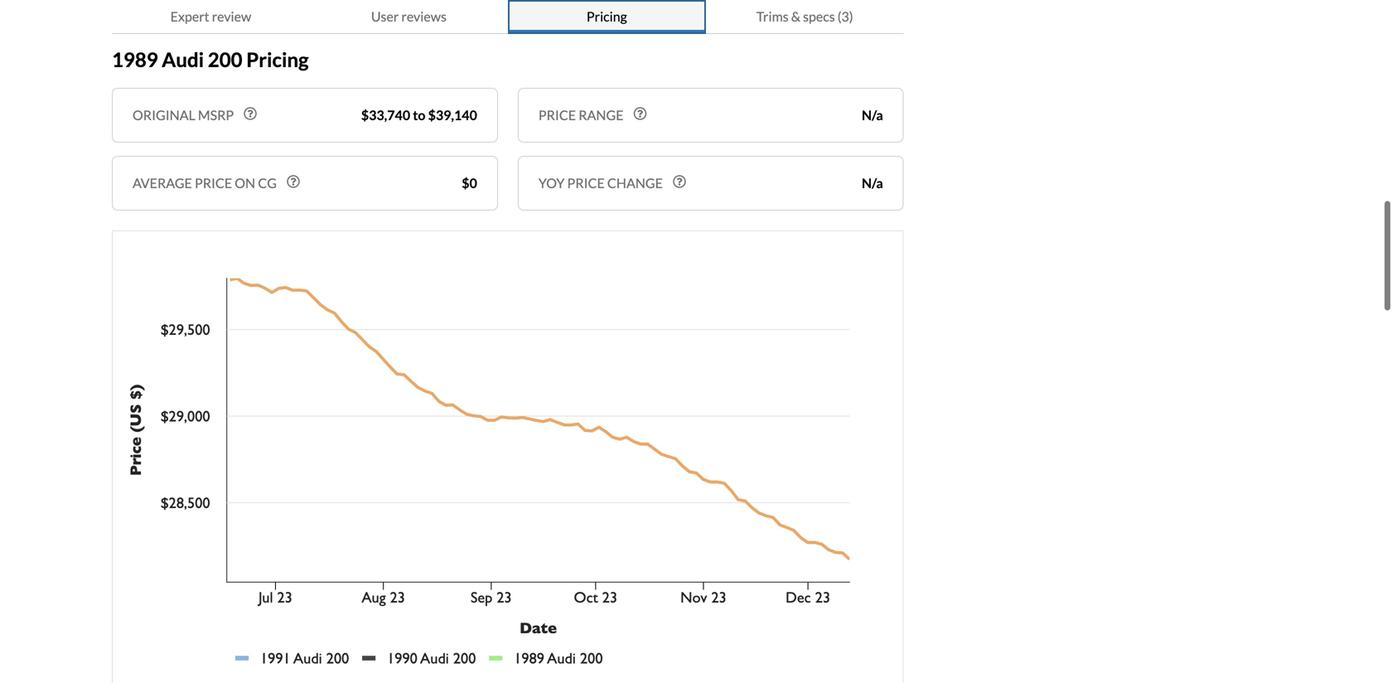 Task type: describe. For each thing, give the bounding box(es) containing it.
msrp
[[198, 107, 234, 123]]

range
[[579, 107, 624, 123]]

expert review tab
[[112, 0, 310, 34]]

pricing tab
[[508, 0, 706, 34]]

$0
[[462, 175, 477, 191]]

price
[[539, 107, 576, 123]]

n/a for price range
[[862, 107, 884, 123]]

question circle image for yoy price change
[[673, 175, 686, 188]]

tab list containing expert review
[[112, 0, 904, 34]]

expert review
[[170, 8, 251, 24]]

trims & specs (3) tab
[[706, 0, 904, 34]]

review
[[212, 8, 251, 24]]

price range
[[539, 107, 624, 123]]

trims
[[757, 8, 789, 24]]

question circle image for average price on cg
[[287, 175, 300, 188]]

cg
[[258, 175, 277, 191]]

user reviews
[[371, 8, 447, 24]]

reviews
[[402, 8, 447, 24]]

price for average
[[195, 175, 232, 191]]

specs
[[803, 8, 835, 24]]

question circle image for original msrp
[[244, 107, 257, 120]]

trims & specs (3)
[[757, 8, 854, 24]]

original
[[133, 107, 196, 123]]



Task type: locate. For each thing, give the bounding box(es) containing it.
0 horizontal spatial price
[[195, 175, 232, 191]]

user reviews tab
[[310, 0, 508, 34]]

0 horizontal spatial question circle image
[[244, 107, 257, 120]]

1989 audi 200 pricing
[[112, 48, 309, 71]]

1 n/a from the top
[[862, 107, 884, 123]]

2 n/a from the top
[[862, 175, 884, 191]]

average price on cg
[[133, 175, 277, 191]]

2 price from the left
[[568, 175, 605, 191]]

expert
[[170, 8, 209, 24]]

200
[[208, 48, 243, 71]]

yoy
[[539, 175, 565, 191]]

1989
[[112, 48, 158, 71]]

price right the yoy
[[568, 175, 605, 191]]

1 vertical spatial pricing
[[246, 48, 309, 71]]

n/a
[[862, 107, 884, 123], [862, 175, 884, 191]]

2 horizontal spatial question circle image
[[673, 175, 686, 188]]

&
[[792, 8, 801, 24]]

1 horizontal spatial pricing
[[587, 8, 627, 24]]

yoy price change
[[539, 175, 663, 191]]

$39,140
[[428, 107, 477, 123]]

1 vertical spatial n/a
[[862, 175, 884, 191]]

tab panel
[[112, 0, 904, 15]]

on
[[235, 175, 255, 191]]

0 vertical spatial pricing
[[587, 8, 627, 24]]

pricing inside pricing tab
[[587, 8, 627, 24]]

0 vertical spatial n/a
[[862, 107, 884, 123]]

1 horizontal spatial price
[[568, 175, 605, 191]]

average
[[133, 175, 192, 191]]

1 price from the left
[[195, 175, 232, 191]]

question circle image
[[634, 107, 647, 120]]

price
[[195, 175, 232, 191], [568, 175, 605, 191]]

change
[[608, 175, 663, 191]]

(3)
[[838, 8, 854, 24]]

$33,740 to $39,140
[[361, 107, 477, 123]]

$33,740
[[361, 107, 410, 123]]

question circle image right msrp
[[244, 107, 257, 120]]

price for yoy
[[568, 175, 605, 191]]

question circle image
[[244, 107, 257, 120], [287, 175, 300, 188], [673, 175, 686, 188]]

original msrp
[[133, 107, 234, 123]]

to
[[413, 107, 426, 123]]

question circle image right cg
[[287, 175, 300, 188]]

n/a for yoy price change
[[862, 175, 884, 191]]

question circle image right change
[[673, 175, 686, 188]]

tab list
[[112, 0, 904, 34]]

0 horizontal spatial pricing
[[246, 48, 309, 71]]

price left the 'on'
[[195, 175, 232, 191]]

user
[[371, 8, 399, 24]]

audi
[[162, 48, 204, 71]]

1 horizontal spatial question circle image
[[287, 175, 300, 188]]

pricing
[[587, 8, 627, 24], [246, 48, 309, 71]]



Task type: vqa. For each thing, say whether or not it's contained in the screenshot.
the
no



